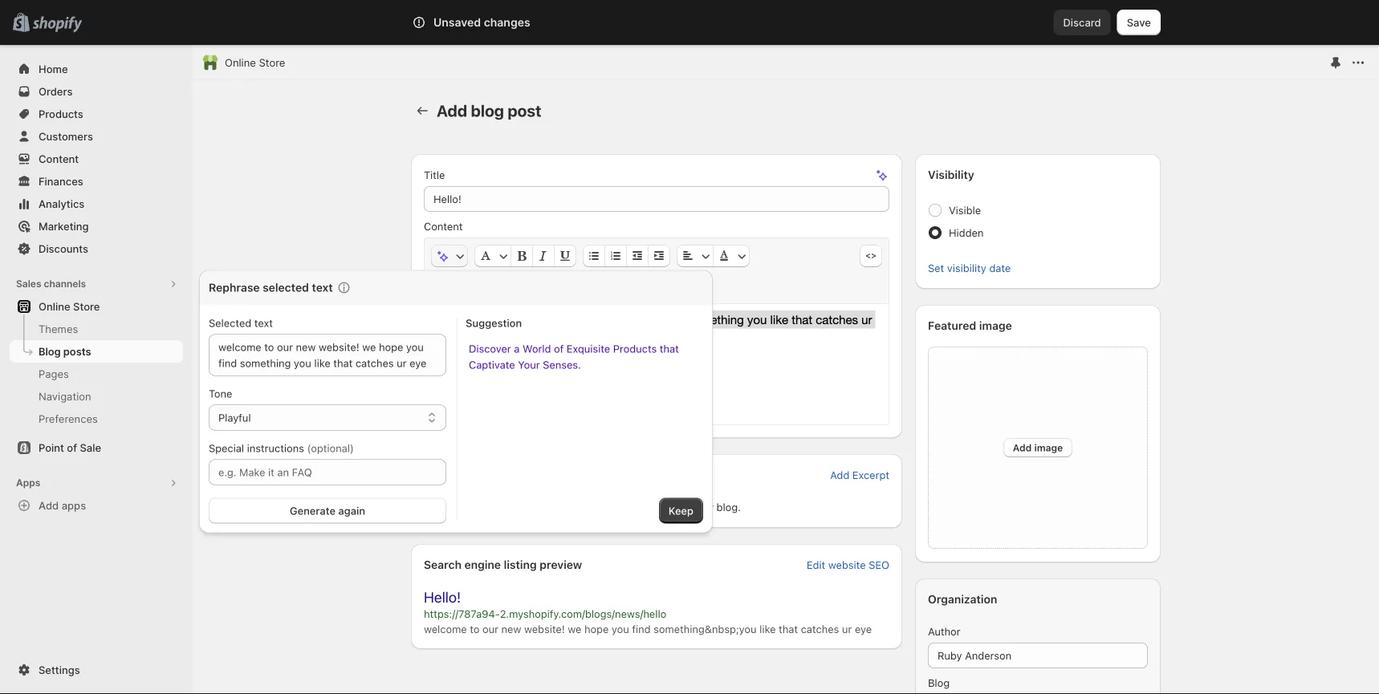 Task type: describe. For each thing, give the bounding box(es) containing it.
marketing
[[39, 220, 89, 232]]

apps
[[16, 477, 40, 489]]

1 horizontal spatial online store link
[[225, 55, 285, 71]]

blog
[[39, 345, 61, 358]]

save button
[[1118, 10, 1161, 35]]

navigation
[[39, 390, 91, 403]]

posts
[[63, 345, 91, 358]]

analytics
[[39, 198, 85, 210]]

apps button
[[10, 472, 183, 495]]

apps
[[62, 499, 86, 512]]

sales
[[16, 278, 41, 290]]

discard
[[1064, 16, 1102, 29]]

themes link
[[10, 318, 183, 340]]

finances link
[[10, 170, 183, 193]]

pages link
[[10, 363, 183, 385]]

blog posts
[[39, 345, 91, 358]]

add apps
[[39, 499, 86, 512]]

discard button
[[1054, 10, 1111, 35]]

1 vertical spatial store
[[73, 300, 100, 313]]

add apps button
[[10, 495, 183, 517]]

changes
[[484, 16, 531, 29]]

orders
[[39, 85, 73, 98]]

0 vertical spatial store
[[259, 56, 285, 69]]

settings link
[[10, 659, 183, 682]]

customers link
[[10, 125, 183, 148]]

settings
[[39, 664, 80, 677]]

products
[[39, 108, 83, 120]]

search
[[483, 16, 517, 29]]

point of sale link
[[10, 437, 183, 459]]



Task type: locate. For each thing, give the bounding box(es) containing it.
save
[[1127, 16, 1152, 29]]

1 horizontal spatial store
[[259, 56, 285, 69]]

1 horizontal spatial online store
[[225, 56, 285, 69]]

marketing link
[[10, 215, 183, 238]]

unsaved changes
[[434, 16, 531, 29]]

online down sales channels
[[39, 300, 70, 313]]

add
[[39, 499, 59, 512]]

online store link down the channels
[[10, 296, 183, 318]]

0 horizontal spatial online
[[39, 300, 70, 313]]

online store link right online store icon at the top of the page
[[225, 55, 285, 71]]

0 horizontal spatial online store
[[39, 300, 100, 313]]

online store
[[225, 56, 285, 69], [39, 300, 100, 313]]

customers
[[39, 130, 93, 143]]

shopify image
[[32, 16, 82, 32]]

content
[[39, 153, 79, 165]]

unsaved
[[434, 16, 481, 29]]

search button
[[457, 10, 923, 35]]

preferences link
[[10, 408, 183, 430]]

sale
[[80, 442, 101, 454]]

0 vertical spatial online store link
[[225, 55, 285, 71]]

themes
[[39, 323, 78, 335]]

orders link
[[10, 80, 183, 103]]

1 vertical spatial online store link
[[10, 296, 183, 318]]

1 vertical spatial online store
[[39, 300, 100, 313]]

0 horizontal spatial online store link
[[10, 296, 183, 318]]

products link
[[10, 103, 183, 125]]

online store image
[[202, 55, 218, 71]]

online
[[225, 56, 256, 69], [39, 300, 70, 313]]

1 vertical spatial online
[[39, 300, 70, 313]]

store right online store icon at the top of the page
[[259, 56, 285, 69]]

blog posts link
[[10, 340, 183, 363]]

home
[[39, 63, 68, 75]]

finances
[[39, 175, 83, 188]]

point of sale
[[39, 442, 101, 454]]

0 vertical spatial online
[[225, 56, 256, 69]]

point
[[39, 442, 64, 454]]

1 horizontal spatial online
[[225, 56, 256, 69]]

discounts
[[39, 243, 88, 255]]

store down sales channels "button" in the top left of the page
[[73, 300, 100, 313]]

content link
[[10, 148, 183, 170]]

of
[[67, 442, 77, 454]]

store
[[259, 56, 285, 69], [73, 300, 100, 313]]

0 vertical spatial online store
[[225, 56, 285, 69]]

sales channels button
[[10, 273, 183, 296]]

discounts link
[[10, 238, 183, 260]]

online right online store icon at the top of the page
[[225, 56, 256, 69]]

navigation link
[[10, 385, 183, 408]]

home link
[[10, 58, 183, 80]]

online store down the channels
[[39, 300, 100, 313]]

pages
[[39, 368, 69, 380]]

0 horizontal spatial store
[[73, 300, 100, 313]]

analytics link
[[10, 193, 183, 215]]

point of sale button
[[0, 437, 193, 459]]

sales channels
[[16, 278, 86, 290]]

online store link
[[225, 55, 285, 71], [10, 296, 183, 318]]

channels
[[44, 278, 86, 290]]

online store right online store icon at the top of the page
[[225, 56, 285, 69]]

preferences
[[39, 413, 98, 425]]



Task type: vqa. For each thing, say whether or not it's contained in the screenshot.
the leftmost "Online Store" link
yes



